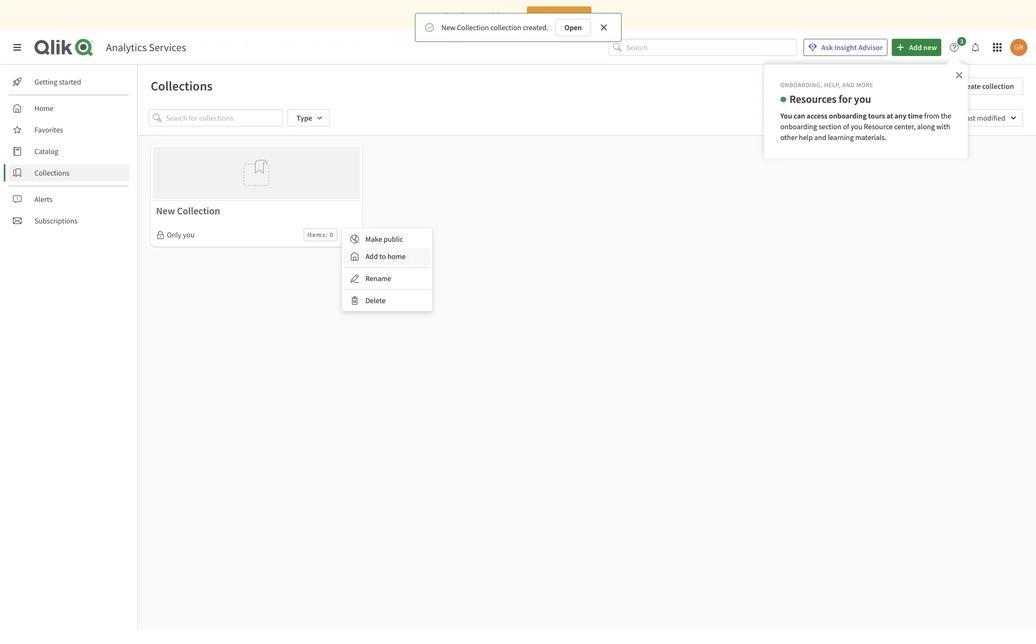 Task type: locate. For each thing, give the bounding box(es) containing it.
1 horizontal spatial and
[[843, 81, 855, 89]]

collection inside alert
[[491, 23, 522, 32]]

make public
[[366, 234, 404, 244]]

collection up only you
[[177, 205, 220, 217]]

along
[[918, 122, 936, 131]]

onboarding,
[[781, 81, 823, 89]]

learning
[[829, 132, 855, 142]]

collection inside "button"
[[983, 81, 1015, 91]]

subscriptions link
[[9, 212, 129, 229]]

0 horizontal spatial new
[[156, 205, 175, 217]]

items:
[[308, 231, 328, 239]]

1 vertical spatial onboarding
[[781, 122, 818, 131]]

0 horizontal spatial collections
[[34, 168, 70, 178]]

open
[[565, 23, 582, 32]]

analytics services
[[106, 40, 186, 54]]

0 horizontal spatial and
[[815, 132, 827, 142]]

1 vertical spatial collections
[[34, 168, 70, 178]]

× dialog
[[764, 64, 969, 160]]

and up for in the top right of the page
[[843, 81, 855, 89]]

collection
[[491, 23, 522, 32], [983, 81, 1015, 91]]

0 vertical spatial you
[[855, 92, 872, 105]]

1 horizontal spatial collection
[[457, 23, 489, 32]]

you right only
[[183, 230, 195, 240]]

0 horizontal spatial collection
[[491, 23, 522, 32]]

close sidebar menu image
[[13, 43, 22, 52]]

rename
[[366, 274, 392, 283]]

1 horizontal spatial new
[[442, 23, 456, 32]]

1 horizontal spatial collection
[[983, 81, 1015, 91]]

only you
[[167, 230, 195, 240]]

0 horizontal spatial collection
[[177, 205, 220, 217]]

1 vertical spatial you
[[851, 122, 863, 131]]

add to home
[[366, 252, 406, 261]]

new for new collection collection created.
[[442, 23, 456, 32]]

home
[[388, 252, 406, 261]]

collection for new collection collection created.
[[457, 23, 489, 32]]

delete
[[366, 296, 386, 305]]

alerts link
[[9, 191, 129, 208]]

0 horizontal spatial onboarding
[[781, 122, 818, 131]]

open button
[[555, 19, 591, 36]]

0 vertical spatial collection
[[491, 23, 522, 32]]

0 vertical spatial collection
[[457, 23, 489, 32]]

and
[[843, 81, 855, 89], [815, 132, 827, 142]]

of
[[844, 122, 850, 131]]

delete button
[[344, 292, 430, 309]]

0 vertical spatial and
[[843, 81, 855, 89]]

can
[[794, 111, 806, 121]]

collection down days on the left of page
[[457, 23, 489, 32]]

collections down services
[[151, 78, 213, 94]]

alert containing new collection collection created.
[[415, 13, 622, 42]]

getting
[[34, 77, 58, 87]]

1 vertical spatial collection
[[177, 205, 220, 217]]

analytics
[[106, 40, 147, 54]]

started
[[59, 77, 81, 87]]

1 vertical spatial collection
[[983, 81, 1015, 91]]

new for new collection
[[156, 205, 175, 217]]

at
[[887, 111, 894, 121]]

new down free
[[442, 23, 456, 32]]

items: 0
[[308, 231, 334, 239]]

access
[[807, 111, 828, 121]]

catalog link
[[9, 143, 129, 160]]

2 vertical spatial you
[[183, 230, 195, 240]]

alerts
[[34, 194, 52, 204]]

0 vertical spatial collections
[[151, 78, 213, 94]]

from
[[925, 111, 940, 121]]

add
[[366, 252, 378, 261]]

collection
[[457, 23, 489, 32], [177, 205, 220, 217]]

advisor
[[859, 43, 884, 52]]

new
[[442, 23, 456, 32], [156, 205, 175, 217]]

materials.
[[856, 132, 887, 142]]

catalog
[[34, 147, 58, 156]]

you down the more
[[855, 92, 872, 105]]

ask insight advisor
[[822, 43, 884, 52]]

more actions image
[[346, 231, 355, 239]]

1 vertical spatial and
[[815, 132, 827, 142]]

insight
[[835, 43, 858, 52]]

onboarding up of
[[830, 111, 867, 121]]

time
[[909, 111, 924, 121]]

collections down catalog
[[34, 168, 70, 178]]

resource
[[865, 122, 893, 131]]

activate
[[538, 10, 564, 20]]

onboarding down can
[[781, 122, 818, 131]]

Search for collections text field
[[166, 109, 283, 127]]

new up only
[[156, 205, 175, 217]]

you right of
[[851, 122, 863, 131]]

0 vertical spatial new
[[442, 23, 456, 32]]

you
[[855, 92, 872, 105], [851, 122, 863, 131], [183, 230, 195, 240]]

collection right create
[[983, 81, 1015, 91]]

home link
[[9, 100, 129, 117]]

alert
[[415, 13, 622, 42]]

1 vertical spatial new
[[156, 205, 175, 217]]

rename button
[[344, 270, 430, 287]]

onboarding
[[830, 111, 867, 121], [781, 122, 818, 131]]

menu
[[342, 228, 433, 311]]

only
[[167, 230, 182, 240]]

0 vertical spatial onboarding
[[830, 111, 867, 121]]

menu containing make public
[[342, 228, 433, 311]]

1 horizontal spatial onboarding
[[830, 111, 867, 121]]

last modified image
[[956, 109, 1024, 127]]

you can access onboarding tours at any time
[[781, 111, 924, 121]]

home
[[34, 103, 53, 113]]

and down section
[[815, 132, 827, 142]]

collection down 30
[[491, 23, 522, 32]]

collections
[[151, 78, 213, 94], [34, 168, 70, 178]]

free
[[445, 10, 458, 20]]



Task type: vqa. For each thing, say whether or not it's contained in the screenshot.
All
no



Task type: describe. For each thing, give the bounding box(es) containing it.
tours
[[869, 111, 886, 121]]

you inside the from the onboarding section of you resource center, along with other help and learning materials.
[[851, 122, 863, 131]]

to
[[380, 252, 386, 261]]

you
[[781, 111, 793, 121]]

section
[[819, 122, 842, 131]]

days
[[460, 10, 474, 20]]

ask
[[822, 43, 834, 52]]

help,
[[825, 81, 841, 89]]

created.
[[523, 23, 549, 32]]

onboarding inside the from the onboarding section of you resource center, along with other help and learning materials.
[[781, 122, 818, 131]]

make public button
[[344, 231, 430, 248]]

resources for you
[[790, 92, 872, 105]]

remaining:
[[476, 10, 510, 20]]

with
[[937, 122, 951, 131]]

collections link
[[9, 164, 129, 182]]

new collection
[[156, 205, 220, 217]]

1 horizontal spatial collections
[[151, 78, 213, 94]]

center,
[[895, 122, 916, 131]]

make
[[366, 234, 382, 244]]

resources
[[790, 92, 837, 105]]

filters region
[[138, 101, 1037, 135]]

services
[[149, 40, 186, 54]]

collection for new collection
[[177, 205, 220, 217]]

searchbar element
[[609, 39, 798, 56]]

getting started
[[34, 77, 81, 87]]

activate now!
[[538, 10, 582, 20]]

public
[[384, 234, 404, 244]]

free days remaining: 30
[[445, 10, 519, 20]]

more
[[857, 81, 874, 89]]

getting started link
[[9, 73, 129, 90]]

help
[[800, 132, 813, 142]]

favorites link
[[9, 121, 129, 138]]

×
[[956, 67, 964, 82]]

from the onboarding section of you resource center, along with other help and learning materials.
[[781, 111, 954, 142]]

× button
[[956, 67, 964, 82]]

activate now! link
[[528, 6, 592, 24]]

onboarding, help, and more
[[781, 81, 874, 89]]

navigation pane element
[[0, 69, 137, 234]]

collections inside the navigation pane element
[[34, 168, 70, 178]]

add to home button
[[344, 248, 430, 265]]

0
[[330, 231, 334, 239]]

other
[[781, 132, 798, 142]]

the
[[942, 111, 952, 121]]

create
[[960, 81, 982, 91]]

and inside the from the onboarding section of you resource center, along with other help and learning materials.
[[815, 132, 827, 142]]

Search text field
[[627, 39, 798, 56]]

favorites
[[34, 125, 63, 135]]

30
[[511, 10, 519, 20]]

subscriptions
[[34, 216, 78, 226]]

create collection button
[[951, 78, 1024, 95]]

create collection
[[960, 81, 1015, 91]]

new collection collection created.
[[442, 23, 549, 32]]

ask insight advisor button
[[804, 39, 888, 56]]

now!
[[566, 10, 582, 20]]

for
[[839, 92, 853, 105]]

analytics services element
[[106, 40, 186, 54]]

any
[[895, 111, 907, 121]]



